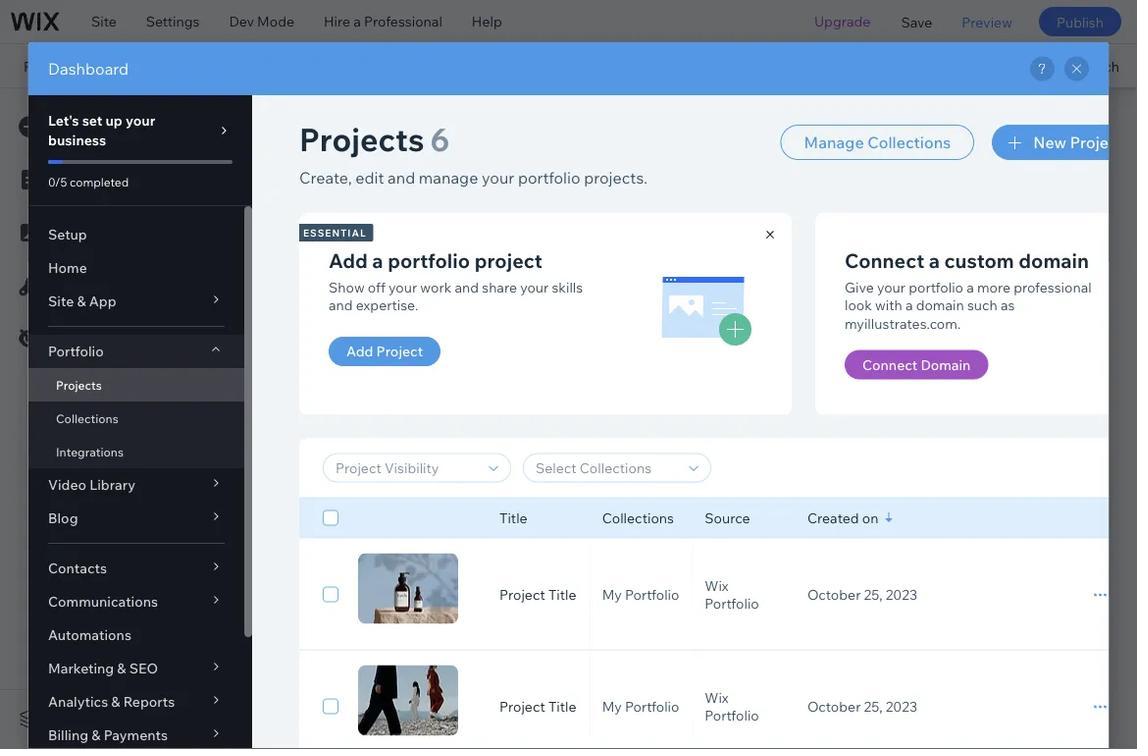 Task type: locate. For each thing, give the bounding box(es) containing it.
settings
[[146, 13, 200, 30]]

preview button
[[948, 0, 1028, 43]]

search button
[[1034, 44, 1138, 87]]

publish button
[[1040, 7, 1122, 36]]

home
[[62, 57, 101, 74]]

myillustrates.com
[[360, 57, 475, 74]]

hire
[[324, 13, 351, 30]]

dev
[[229, 13, 254, 30]]

search
[[1075, 57, 1120, 74]]

hire a professional
[[324, 13, 443, 30]]

mode
[[257, 13, 295, 30]]

preview
[[962, 13, 1013, 30]]

publish
[[1057, 13, 1104, 30]]

save button
[[887, 0, 948, 43]]



Task type: describe. For each thing, give the bounding box(es) containing it.
upgrade
[[815, 13, 871, 30]]

help
[[472, 13, 502, 30]]

dev mode
[[229, 13, 295, 30]]

professional
[[364, 13, 443, 30]]

site
[[91, 13, 117, 30]]

a
[[354, 13, 361, 30]]

save
[[902, 13, 933, 30]]



Task type: vqa. For each thing, say whether or not it's contained in the screenshot.
left Customize
no



